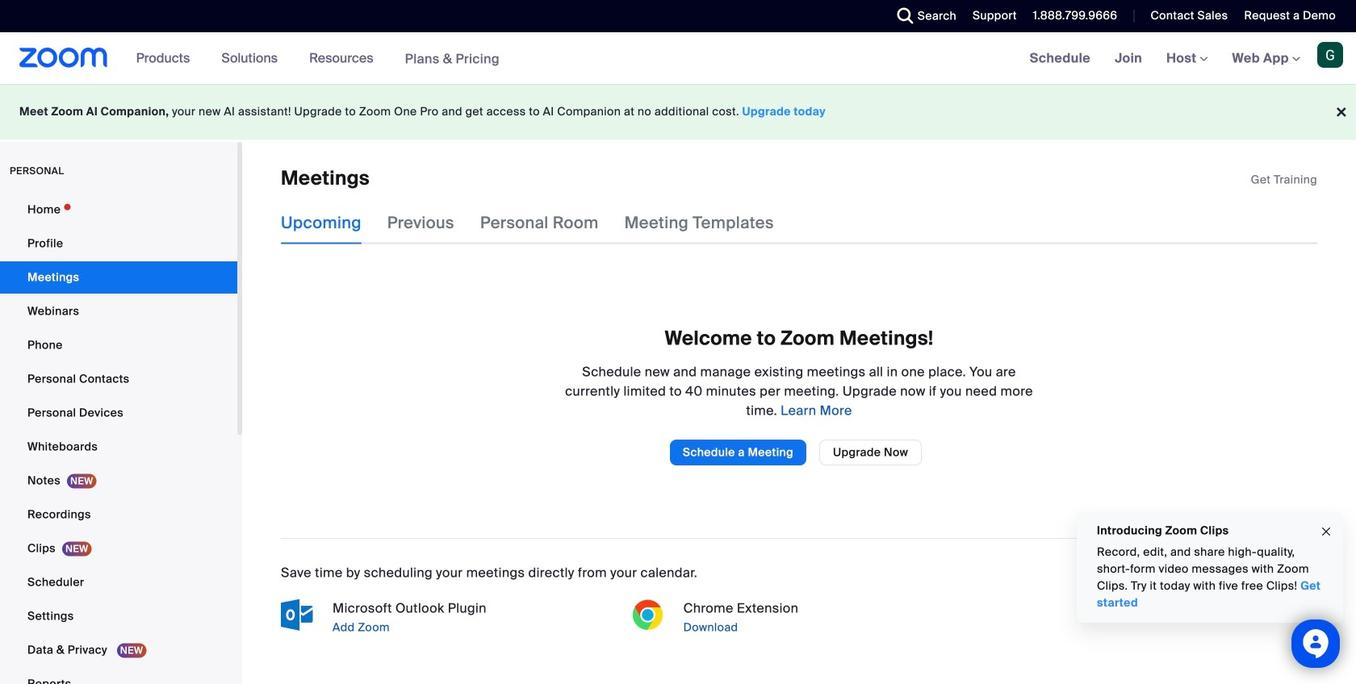 Task type: describe. For each thing, give the bounding box(es) containing it.
meetings navigation
[[1018, 32, 1356, 85]]

product information navigation
[[124, 32, 512, 85]]



Task type: locate. For each thing, give the bounding box(es) containing it.
tabs of meeting tab list
[[281, 202, 800, 244]]

zoom logo image
[[19, 48, 108, 68]]

banner
[[0, 32, 1356, 85]]

close image
[[1320, 523, 1333, 542]]

application
[[1251, 172, 1318, 188]]

footer
[[0, 84, 1356, 140]]

profile picture image
[[1318, 42, 1344, 68]]

personal menu menu
[[0, 194, 237, 685]]



Task type: vqa. For each thing, say whether or not it's contained in the screenshot.
meetings navigation
yes



